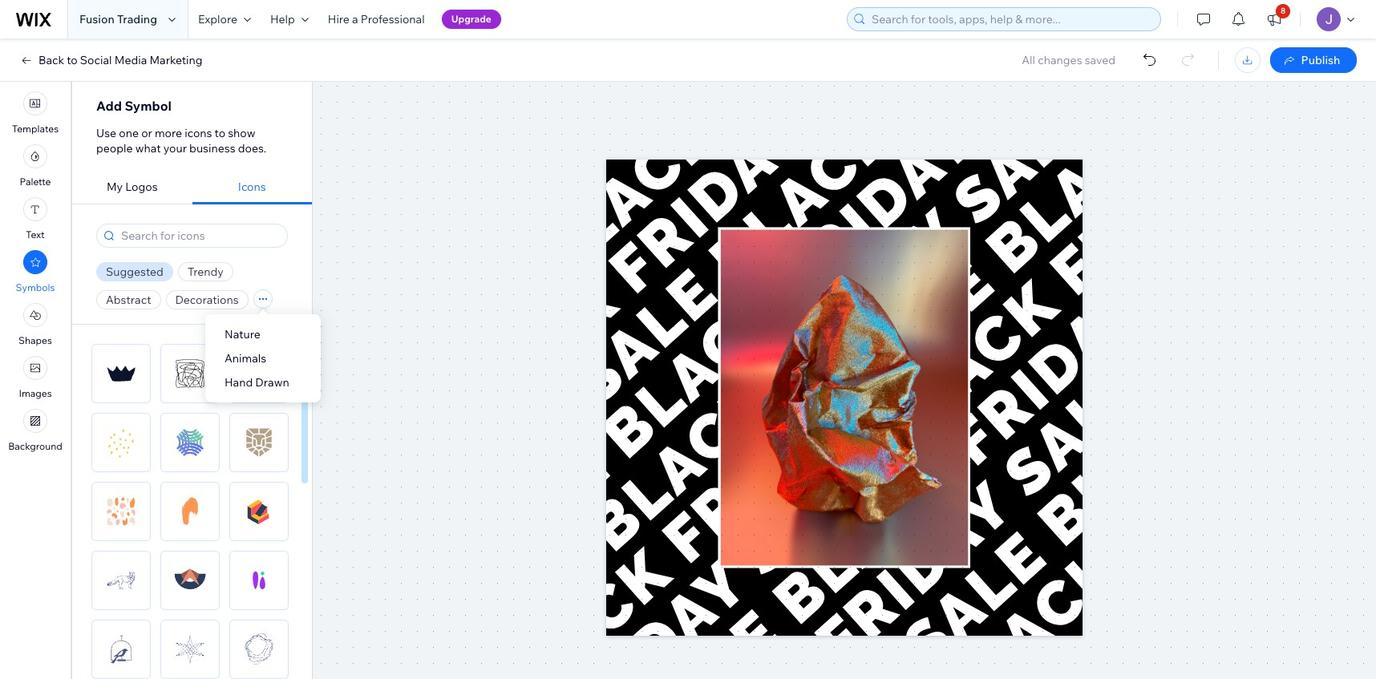 Task type: locate. For each thing, give the bounding box(es) containing it.
templates
[[12, 123, 59, 135]]

to up business
[[215, 126, 225, 140]]

images button
[[19, 356, 52, 400]]

8 button
[[1257, 0, 1293, 39]]

media
[[114, 53, 147, 67]]

shapes button
[[19, 303, 52, 347]]

to right back
[[67, 53, 78, 67]]

nature button
[[205, 323, 321, 347]]

add symbol
[[96, 98, 172, 114]]

to inside "use one or more icons to show people what your business does."
[[215, 126, 225, 140]]

0 vertical spatial to
[[67, 53, 78, 67]]

saved
[[1085, 53, 1116, 67]]

tab list containing my logos
[[72, 170, 312, 205]]

Search for tools, apps, help & more... field
[[867, 8, 1156, 30]]

my
[[107, 180, 123, 194]]

logos
[[125, 180, 158, 194]]

business
[[189, 141, 236, 156]]

does.
[[238, 141, 267, 156]]

people
[[96, 141, 133, 156]]

or
[[141, 126, 152, 140]]

1 vertical spatial to
[[215, 126, 225, 140]]

symbols button
[[16, 250, 55, 294]]

one
[[119, 126, 139, 140]]

hand drawn
[[225, 375, 289, 390]]

suggested
[[106, 265, 164, 279]]

text button
[[23, 197, 47, 241]]

0 horizontal spatial menu
[[0, 87, 71, 457]]

menu containing nature
[[205, 323, 321, 395]]

tab list
[[72, 170, 312, 205]]

changes
[[1038, 53, 1083, 67]]

icons button
[[192, 170, 312, 205]]

images
[[19, 388, 52, 400]]

back to social media marketing button
[[19, 53, 203, 67]]

trendy
[[188, 265, 224, 279]]

menu
[[0, 87, 71, 457], [205, 323, 321, 395]]

text
[[26, 229, 45, 241]]

all
[[1022, 53, 1036, 67]]

upgrade
[[451, 13, 492, 25]]

to
[[67, 53, 78, 67], [215, 126, 225, 140]]

shapes
[[19, 335, 52, 347]]

templates button
[[12, 91, 59, 135]]

background button
[[8, 409, 62, 453]]

marketing
[[150, 53, 203, 67]]

1 horizontal spatial to
[[215, 126, 225, 140]]

1 horizontal spatial menu
[[205, 323, 321, 395]]

animals button
[[205, 347, 321, 371]]



Task type: describe. For each thing, give the bounding box(es) containing it.
nature
[[225, 327, 261, 342]]

abstract
[[106, 292, 151, 307]]

symbols
[[16, 282, 55, 294]]

hire a professional link
[[318, 0, 435, 39]]

symbol
[[125, 98, 172, 114]]

help button
[[261, 0, 318, 39]]

my logos
[[107, 180, 158, 194]]

icons
[[185, 126, 212, 140]]

hire
[[328, 12, 350, 26]]

explore
[[198, 12, 237, 26]]

professional
[[361, 12, 425, 26]]

social
[[80, 53, 112, 67]]

my logos button
[[72, 170, 192, 205]]

help
[[270, 12, 295, 26]]

upgrade button
[[442, 10, 501, 29]]

fusion trading
[[79, 12, 157, 26]]

drawn
[[255, 375, 289, 390]]

back
[[39, 53, 64, 67]]

publish button
[[1271, 47, 1358, 73]]

icons
[[238, 180, 266, 194]]

palette
[[20, 176, 51, 188]]

trading
[[117, 12, 157, 26]]

your
[[163, 141, 187, 156]]

back to social media marketing
[[39, 53, 203, 67]]

what
[[135, 141, 161, 156]]

decorations
[[175, 292, 239, 307]]

all changes saved
[[1022, 53, 1116, 67]]

more
[[155, 126, 182, 140]]

use
[[96, 126, 116, 140]]

use one or more icons to show people what your business does.
[[96, 126, 267, 156]]

hand
[[225, 375, 253, 390]]

show
[[228, 126, 256, 140]]

a
[[352, 12, 358, 26]]

hire a professional
[[328, 12, 425, 26]]

fusion
[[79, 12, 115, 26]]

hand drawn button
[[205, 371, 321, 395]]

0 horizontal spatial to
[[67, 53, 78, 67]]

menu containing templates
[[0, 87, 71, 457]]

8
[[1281, 6, 1286, 16]]

Search for icons field
[[116, 225, 282, 247]]

add
[[96, 98, 122, 114]]

background
[[8, 440, 62, 453]]

publish
[[1302, 53, 1341, 67]]

palette button
[[20, 144, 51, 188]]

animals
[[225, 351, 266, 366]]



Task type: vqa. For each thing, say whether or not it's contained in the screenshot.
You'Ve within the Subscriptions Manage all subscriptions you've sold in Pricing Plans, Stores, and Invoices.
no



